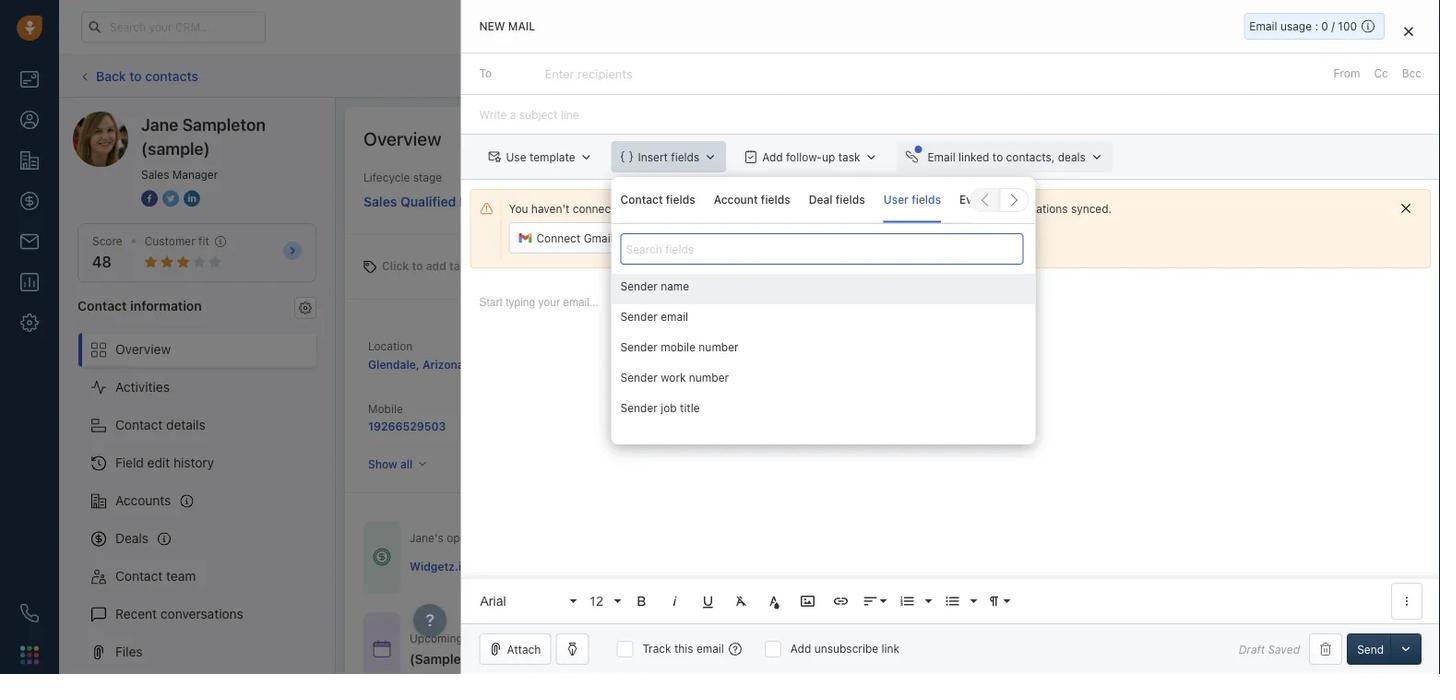Task type: describe. For each thing, give the bounding box(es) containing it.
phone image
[[20, 604, 39, 623]]

$ 5,600
[[599, 559, 640, 572]]

(sample) for widgetz.io
[[677, 357, 725, 370]]

to
[[479, 67, 492, 80]]

open
[[447, 532, 473, 545]]

connect for connect gmail
[[537, 232, 581, 245]]

details
[[166, 418, 206, 433]]

container_wx8msf4aqz5i3rn1 image
[[373, 640, 391, 659]]

to inside button
[[993, 151, 1003, 163]]

email linked to contacts, deals button
[[896, 141, 1113, 173]]

19266529503
[[368, 420, 446, 433]]

a
[[706, 232, 712, 245]]

back to contacts link
[[78, 62, 199, 91]]

negotiation / lost
[[1152, 197, 1246, 210]]

linked
[[959, 151, 990, 163]]

deal fields link
[[809, 177, 865, 223]]

add for add follow-up task
[[762, 150, 783, 163]]

team
[[166, 569, 196, 584]]

send
[[1357, 643, 1384, 656]]

widgetz.io inside row
[[410, 559, 468, 572]]

widgetz.io (sample) link
[[410, 558, 519, 574]]

0 horizontal spatial deals
[[476, 532, 504, 545]]

field edit history
[[115, 455, 214, 471]]

5,600
[[609, 559, 640, 572]]

widgetz.io (sample)
[[410, 559, 519, 572]]

glendale, arizona, usa link
[[368, 358, 494, 371]]

sender job title
[[621, 402, 700, 415]]

event
[[960, 193, 990, 206]]

haven't
[[531, 202, 570, 215]]

contact for contact team
[[115, 569, 163, 584]]

score 48
[[92, 235, 122, 271]]

fields for deal fields
[[836, 193, 865, 206]]

fields for user fields
[[912, 193, 941, 206]]

contact for contact details
[[115, 418, 163, 433]]

edit
[[147, 455, 170, 471]]

0
[[1322, 20, 1329, 33]]

number for sender work number
[[689, 372, 729, 384]]

fields for insert fields
[[671, 151, 700, 163]]

freshworks switcher image
[[20, 646, 39, 665]]

new inside dialog
[[479, 20, 505, 33]]

mng settings image
[[299, 302, 312, 314]]

information
[[130, 298, 202, 313]]

text color image
[[766, 593, 783, 610]]

contacted link
[[692, 192, 836, 215]]

qualified link
[[980, 192, 1124, 215]]

recent conversations
[[115, 607, 243, 622]]

arial button
[[474, 583, 579, 620]]

12
[[589, 594, 604, 609]]

event fields
[[960, 193, 1022, 206]]

the inside dialog
[[795, 202, 812, 215]]

add for add deal
[[1293, 70, 1314, 83]]

accounts for accounts
[[115, 493, 171, 508]]

Write a subject line text field
[[461, 95, 1440, 134]]

100
[[1338, 20, 1357, 33]]

new link
[[548, 192, 692, 215]]

sales inside sales owner gary orlando
[[615, 403, 644, 416]]

qualified inside 'link'
[[400, 194, 456, 209]]

use template button
[[479, 141, 602, 173]]

conversations inside dialog
[[995, 202, 1068, 215]]

back
[[96, 68, 126, 83]]

13
[[553, 632, 565, 645]]

contact for contact fields
[[621, 193, 663, 206]]

history
[[173, 455, 214, 471]]

usa
[[471, 358, 494, 371]]

jane's
[[410, 532, 444, 545]]

customize overview button
[[1270, 125, 1413, 151]]

user fields
[[884, 193, 941, 206]]

unordered list image
[[944, 593, 961, 610]]

stage
[[413, 171, 442, 184]]

2 nov, from the left
[[741, 632, 764, 645]]

connect a different email button
[[631, 222, 801, 254]]

title
[[680, 402, 700, 415]]

bcc
[[1402, 67, 1422, 80]]

negotiation / lost link
[[1124, 193, 1269, 215]]

0 horizontal spatial container_wx8msf4aqz5i3rn1 image
[[373, 548, 391, 567]]

your
[[969, 202, 992, 215]]

fields for contact fields
[[666, 193, 695, 206]]

number for sender mobile number
[[699, 341, 739, 354]]

link
[[882, 643, 900, 656]]

(sample) for sampleton
[[141, 138, 210, 158]]

won / churned button
[[1269, 193, 1413, 215]]

ordered list image
[[899, 593, 916, 610]]

sender name
[[621, 280, 689, 293]]

user
[[884, 193, 909, 206]]

track this email
[[643, 643, 724, 656]]

Search your CRM... text field
[[81, 12, 266, 43]]

email inside group
[[661, 311, 688, 324]]

sender for sender job title
[[621, 402, 658, 415]]

$
[[599, 559, 606, 572]]

add unsubscribe link
[[791, 643, 900, 656]]

contact for contact information
[[78, 298, 127, 313]]

add deal
[[1293, 70, 1339, 83]]

sales for sales qualified lead
[[364, 194, 397, 209]]

recent
[[115, 607, 157, 622]]

contact details
[[115, 418, 206, 433]]

facebook circled image
[[141, 188, 158, 208]]

sender for sender work number
[[621, 372, 658, 384]]

you haven't connected orlandogary85@gmail.com to the crm. connect it now to keep your conversations synced.
[[509, 202, 1112, 215]]

account fields
[[714, 193, 791, 206]]

connect for connect a different email
[[659, 232, 703, 245]]

insert image (⌘p) image
[[800, 593, 816, 610]]

insert fields button
[[611, 141, 726, 173]]

(sample) inside widgetz.io (sample) link
[[471, 559, 519, 572]]

score
[[92, 235, 122, 248]]

insert
[[638, 151, 668, 163]]

add follow-up task
[[762, 150, 860, 163]]

keep
[[941, 202, 966, 215]]

12 button
[[583, 583, 623, 620]]

sampleton
[[182, 114, 266, 134]]

interested link
[[836, 193, 980, 215]]

add for add unsubscribe link
[[791, 643, 811, 656]]

all
[[400, 458, 413, 471]]

glendale,
[[368, 358, 420, 371]]

overview
[[1356, 132, 1402, 145]]

email linked to contacts, deals
[[928, 151, 1086, 163]]

synced.
[[1071, 202, 1112, 215]]

fields for account fields
[[761, 193, 791, 206]]

1 vertical spatial conversations
[[160, 607, 243, 622]]

attach
[[507, 643, 541, 656]]

insert fields
[[638, 151, 700, 163]]

widgetz.io inside accounts widgetz.io (sample)
[[615, 357, 674, 370]]

email image
[[1258, 20, 1271, 35]]

sender for sender email
[[621, 311, 658, 324]]

event fields link
[[960, 177, 1022, 223]]

email for email usage : 0 / 100
[[1250, 20, 1278, 33]]

field
[[115, 455, 144, 471]]

2 horizontal spatial connect
[[846, 202, 890, 215]]

unsubscribe
[[814, 643, 879, 656]]

arizona,
[[423, 358, 468, 371]]

show all
[[368, 458, 413, 471]]

contact fields
[[621, 193, 695, 206]]

group containing sender name
[[611, 274, 1036, 426]]



Task type: vqa. For each thing, say whether or not it's contained in the screenshot.
"All Quote types"
no



Task type: locate. For each thing, give the bounding box(es) containing it.
email left 15
[[697, 643, 724, 656]]

1 sender from the top
[[621, 280, 658, 293]]

the left crm.
[[795, 202, 812, 215]]

(sample) meeting - final discussion about the deal
[[410, 652, 721, 667]]

email left usage
[[1250, 20, 1278, 33]]

1 vertical spatial sales
[[364, 194, 397, 209]]

0 vertical spatial email
[[763, 232, 790, 245]]

(sample) inside jane sampleton (sample)
[[141, 138, 210, 158]]

1 vertical spatial accounts
[[115, 493, 171, 508]]

1 horizontal spatial new
[[614, 197, 637, 210]]

nov, right 15
[[741, 632, 764, 645]]

0 horizontal spatial conversations
[[160, 607, 243, 622]]

48
[[92, 253, 112, 271]]

deal down 0
[[1317, 70, 1339, 83]]

negotiation / lost button
[[1124, 193, 1269, 215]]

2 horizontal spatial email
[[763, 232, 790, 245]]

add inside button
[[1293, 70, 1314, 83]]

/ for won / churned
[[1330, 197, 1333, 210]]

negotiation
[[1152, 197, 1214, 210]]

email inside button
[[928, 151, 956, 163]]

(sample) down sender mobile number
[[677, 357, 725, 370]]

1 vertical spatial widgetz.io
[[410, 559, 468, 572]]

deal inside button
[[1317, 70, 1339, 83]]

conversations
[[995, 202, 1068, 215], [160, 607, 243, 622]]

(sample)
[[410, 652, 466, 667]]

/ inside won / churned button
[[1330, 197, 1333, 210]]

5 sender from the top
[[621, 402, 658, 415]]

add left follow-
[[762, 150, 783, 163]]

different
[[715, 232, 760, 245]]

sales
[[141, 168, 169, 181], [364, 194, 397, 209], [615, 403, 644, 416]]

sales for sales manager
[[141, 168, 169, 181]]

1 vertical spatial the
[[672, 652, 692, 667]]

email down the contacted at the right
[[763, 232, 790, 245]]

/ right 0
[[1332, 20, 1335, 33]]

crm.
[[815, 202, 843, 215]]

0 vertical spatial email
[[1250, 20, 1278, 33]]

account
[[714, 193, 758, 206]]

1 horizontal spatial accounts
[[615, 338, 664, 351]]

1 vertical spatial email
[[661, 311, 688, 324]]

contact team
[[115, 569, 196, 584]]

sales up the gary
[[615, 403, 644, 416]]

1 horizontal spatial widgetz.io
[[615, 357, 674, 370]]

container_wx8msf4aqz5i3rn1 image down 15
[[723, 653, 736, 666]]

follow-
[[786, 150, 822, 163]]

contact down insert
[[621, 193, 663, 206]]

2 2023 from the left
[[768, 632, 795, 645]]

0 vertical spatial overview
[[364, 127, 441, 149]]

days
[[1036, 559, 1060, 572]]

1 horizontal spatial the
[[795, 202, 812, 215]]

0 horizontal spatial overview
[[115, 342, 171, 357]]

lifecycle stage
[[364, 171, 442, 184]]

0 vertical spatial new
[[479, 20, 505, 33]]

show
[[368, 458, 397, 471]]

0 vertical spatial add
[[1293, 70, 1314, 83]]

contact up recent
[[115, 569, 163, 584]]

contacted
[[742, 197, 798, 210]]

connect left it
[[846, 202, 890, 215]]

3 sender from the top
[[621, 341, 658, 354]]

0 horizontal spatial deal
[[695, 652, 721, 667]]

activities
[[115, 380, 170, 395]]

0 horizontal spatial (sample)
[[141, 138, 210, 158]]

click
[[382, 260, 409, 273]]

/ left "lost"
[[1217, 197, 1220, 210]]

sales up facebook circled icon
[[141, 168, 169, 181]]

align image
[[862, 593, 879, 610]]

1 horizontal spatial container_wx8msf4aqz5i3rn1 image
[[723, 653, 736, 666]]

fields
[[671, 151, 700, 163], [666, 193, 695, 206], [761, 193, 791, 206], [836, 193, 865, 206], [912, 193, 941, 206], [993, 193, 1022, 206]]

48 button
[[92, 253, 112, 271]]

1 vertical spatial container_wx8msf4aqz5i3rn1 image
[[723, 653, 736, 666]]

accounts for accounts widgetz.io (sample)
[[615, 338, 664, 351]]

fields inside dropdown button
[[671, 151, 700, 163]]

accounts
[[615, 338, 664, 351], [115, 493, 171, 508]]

0 horizontal spatial email
[[928, 151, 956, 163]]

contact fields link
[[621, 177, 695, 223]]

name
[[661, 280, 689, 293]]

0 vertical spatial sales
[[141, 168, 169, 181]]

0 horizontal spatial sales
[[141, 168, 169, 181]]

manager
[[172, 168, 218, 181]]

accounts down sender email on the top
[[615, 338, 664, 351]]

2 sender from the top
[[621, 311, 658, 324]]

row
[[410, 547, 1164, 586]]

back to contacts
[[96, 68, 198, 83]]

0 vertical spatial deal
[[1317, 70, 1339, 83]]

1 horizontal spatial nov,
[[741, 632, 764, 645]]

bold (⌘b) image
[[633, 593, 650, 610]]

0 vertical spatial (sample)
[[141, 138, 210, 158]]

insert link (⌘k) image
[[833, 593, 849, 610]]

overview
[[364, 127, 441, 149], [115, 342, 171, 357]]

0 vertical spatial the
[[795, 202, 812, 215]]

1 horizontal spatial overview
[[364, 127, 441, 149]]

container_wx8msf4aqz5i3rn1 image
[[373, 548, 391, 567], [723, 653, 736, 666]]

4 sender from the top
[[621, 372, 658, 384]]

2 vertical spatial (sample)
[[471, 559, 519, 572]]

jane sampleton (sample)
[[141, 114, 266, 158]]

1 horizontal spatial email
[[1250, 20, 1278, 33]]

orlando
[[644, 420, 687, 433]]

1 vertical spatial deal
[[695, 652, 721, 667]]

tags
[[449, 260, 473, 273]]

(sample)
[[141, 138, 210, 158], [677, 357, 725, 370], [471, 559, 519, 572]]

sender up the gary
[[621, 402, 658, 415]]

/ right "won"
[[1330, 197, 1333, 210]]

deals right contacts,
[[1058, 151, 1086, 163]]

0 vertical spatial widgetz.io
[[615, 357, 674, 370]]

new
[[479, 20, 505, 33], [614, 197, 637, 210], [792, 559, 815, 572]]

track
[[643, 643, 671, 656]]

1 horizontal spatial (sample)
[[471, 559, 519, 572]]

in
[[1014, 559, 1023, 572]]

1 horizontal spatial sales
[[364, 194, 397, 209]]

0 vertical spatial number
[[699, 341, 739, 354]]

number
[[699, 341, 739, 354], [689, 372, 729, 384]]

container_wx8msf4aqz5i3rn1 image left widgetz.io (sample)
[[373, 548, 391, 567]]

churned
[[1336, 197, 1382, 210]]

(sample) inside accounts widgetz.io (sample)
[[677, 357, 725, 370]]

accounts up "deals"
[[115, 493, 171, 508]]

task
[[838, 150, 860, 163]]

sender down sender email on the top
[[621, 341, 658, 354]]

1 vertical spatial overview
[[115, 342, 171, 357]]

add left unsubscribe
[[791, 643, 811, 656]]

add
[[426, 260, 446, 273]]

application
[[461, 278, 1440, 624]]

row containing closes in 3 days
[[410, 547, 1164, 586]]

2 horizontal spatial add
[[1293, 70, 1314, 83]]

2 horizontal spatial (sample)
[[677, 357, 725, 370]]

widgetz.io up work
[[615, 357, 674, 370]]

2 vertical spatial email
[[697, 643, 724, 656]]

0 vertical spatial conversations
[[995, 202, 1068, 215]]

2 horizontal spatial new
[[792, 559, 815, 572]]

deal down wed
[[695, 652, 721, 667]]

jane's open deals
[[410, 532, 504, 545]]

deal
[[1317, 70, 1339, 83], [695, 652, 721, 667]]

0 horizontal spatial add
[[762, 150, 783, 163]]

accounts widgetz.io (sample)
[[615, 338, 725, 370]]

0 horizontal spatial the
[[672, 652, 692, 667]]

1 vertical spatial email
[[928, 151, 956, 163]]

1 horizontal spatial conversations
[[995, 202, 1068, 215]]

dialog
[[461, 0, 1440, 674]]

use
[[506, 151, 526, 163]]

overview up lifecycle stage
[[364, 127, 441, 149]]

2 vertical spatial add
[[791, 643, 811, 656]]

application containing arial
[[461, 278, 1440, 624]]

attach button
[[479, 634, 551, 665]]

2 vertical spatial sales
[[615, 403, 644, 416]]

to
[[129, 68, 142, 83], [993, 151, 1003, 163], [781, 202, 792, 215], [928, 202, 938, 215], [412, 260, 423, 273], [686, 632, 697, 645]]

dialog containing arial
[[461, 0, 1440, 674]]

clear formatting image
[[733, 593, 750, 610]]

deal fields
[[809, 193, 865, 206]]

add
[[1293, 70, 1314, 83], [762, 150, 783, 163], [791, 643, 811, 656]]

1 vertical spatial (sample)
[[677, 357, 725, 370]]

widgetz.io down jane's
[[410, 559, 468, 572]]

1 horizontal spatial deal
[[1317, 70, 1339, 83]]

mon
[[528, 632, 550, 645]]

sender for sender name
[[621, 280, 658, 293]]

Search fields search field
[[621, 234, 1024, 265]]

15
[[726, 632, 738, 645]]

sender down 'sender name'
[[621, 311, 658, 324]]

email left linked
[[928, 151, 956, 163]]

1 horizontal spatial connect
[[659, 232, 703, 245]]

connect down haven't
[[537, 232, 581, 245]]

twitter circled image
[[162, 188, 179, 208]]

job
[[661, 402, 677, 415]]

deals inside button
[[1058, 151, 1086, 163]]

/ for negotiation / lost
[[1217, 197, 1220, 210]]

phone element
[[11, 595, 48, 632]]

2023 up 'discussion'
[[595, 632, 622, 645]]

sales inside 'link'
[[364, 194, 397, 209]]

contact information
[[78, 298, 202, 313]]

it
[[893, 202, 900, 215]]

closes
[[975, 559, 1011, 572]]

gary
[[615, 420, 641, 433]]

new inside row
[[792, 559, 815, 572]]

qualified down stage
[[400, 194, 456, 209]]

1 2023 from the left
[[595, 632, 622, 645]]

connect
[[846, 202, 890, 215], [537, 232, 581, 245], [659, 232, 703, 245]]

(sample) up arial
[[471, 559, 519, 572]]

1 vertical spatial deals
[[476, 532, 504, 545]]

email down name
[[661, 311, 688, 324]]

2 vertical spatial new
[[792, 559, 815, 572]]

usage
[[1281, 20, 1312, 33]]

fields for event fields
[[993, 193, 1022, 206]]

underline (⌘u) image
[[700, 593, 716, 610]]

paragraph format image
[[986, 593, 1003, 610]]

sender left work
[[621, 372, 658, 384]]

close image
[[1404, 26, 1414, 36]]

number right work
[[689, 372, 729, 384]]

/ inside dialog
[[1332, 20, 1335, 33]]

1 nov, from the left
[[568, 632, 592, 645]]

orlandogary85@gmail.com
[[631, 202, 778, 215]]

more misc image
[[1399, 593, 1415, 610]]

0 vertical spatial deals
[[1058, 151, 1086, 163]]

1 horizontal spatial email
[[697, 643, 724, 656]]

2 horizontal spatial sales
[[615, 403, 644, 416]]

qualified down contacts,
[[1034, 197, 1082, 210]]

wed
[[700, 632, 723, 645]]

group
[[611, 274, 1036, 426]]

Enter recipients text field
[[545, 59, 636, 89]]

1 vertical spatial number
[[689, 372, 729, 384]]

0 horizontal spatial new
[[479, 20, 505, 33]]

at
[[798, 632, 808, 645]]

conversations down team
[[160, 607, 243, 622]]

sales qualified lead link
[[364, 186, 505, 212]]

number right mobile
[[699, 341, 739, 354]]

0 vertical spatial accounts
[[615, 338, 664, 351]]

sales down lifecycle
[[364, 194, 397, 209]]

0 horizontal spatial email
[[661, 311, 688, 324]]

0 horizontal spatial widgetz.io
[[410, 559, 468, 572]]

1 vertical spatial add
[[762, 150, 783, 163]]

0 horizontal spatial 2023
[[595, 632, 622, 645]]

contact down activities
[[115, 418, 163, 433]]

(sample) up sales manager
[[141, 138, 210, 158]]

cc
[[1374, 67, 1388, 80]]

overview up activities
[[115, 342, 171, 357]]

linkedin circled image
[[184, 188, 200, 208]]

1 horizontal spatial qualified
[[1034, 197, 1082, 210]]

2023 left the at
[[768, 632, 795, 645]]

now
[[903, 202, 924, 215]]

0 vertical spatial container_wx8msf4aqz5i3rn1 image
[[373, 548, 391, 567]]

email for email linked to contacts, deals
[[928, 151, 956, 163]]

0 horizontal spatial connect
[[537, 232, 581, 245]]

contact down 48
[[78, 298, 127, 313]]

nov, right the 13
[[568, 632, 592, 645]]

connect a different email
[[659, 232, 790, 245]]

-
[[523, 652, 529, 667]]

sender for sender mobile number
[[621, 341, 658, 354]]

won
[[1303, 197, 1327, 210]]

sender up sender email on the top
[[621, 280, 658, 293]]

owner
[[647, 403, 679, 416]]

jane
[[141, 114, 178, 134]]

1 horizontal spatial add
[[791, 643, 811, 656]]

customize
[[1298, 132, 1353, 145]]

1 horizontal spatial 2023
[[768, 632, 795, 645]]

final
[[533, 652, 560, 667]]

add follow-up task button
[[736, 141, 887, 173], [736, 141, 887, 173]]

add left from
[[1293, 70, 1314, 83]]

accounts inside accounts widgetz.io (sample)
[[615, 338, 664, 351]]

about
[[632, 652, 668, 667]]

lead
[[459, 194, 489, 209]]

arial
[[480, 594, 506, 609]]

conversations right your
[[995, 202, 1068, 215]]

0 horizontal spatial nov,
[[568, 632, 592, 645]]

connect left 'a'
[[659, 232, 703, 245]]

email inside connect a different email button
[[763, 232, 790, 245]]

widgetz.io
[[615, 357, 674, 370], [410, 559, 468, 572]]

contact
[[621, 193, 663, 206], [78, 298, 127, 313], [115, 418, 163, 433], [115, 569, 163, 584]]

location glendale, arizona, usa
[[368, 340, 494, 371]]

1 horizontal spatial deals
[[1058, 151, 1086, 163]]

deals right open
[[476, 532, 504, 545]]

0 horizontal spatial qualified
[[400, 194, 456, 209]]

0 horizontal spatial accounts
[[115, 493, 171, 508]]

italic (⌘i) image
[[667, 593, 683, 610]]

the down "23:30"
[[672, 652, 692, 667]]

1 vertical spatial new
[[614, 197, 637, 210]]

/ inside negotiation / lost 'button'
[[1217, 197, 1220, 210]]



